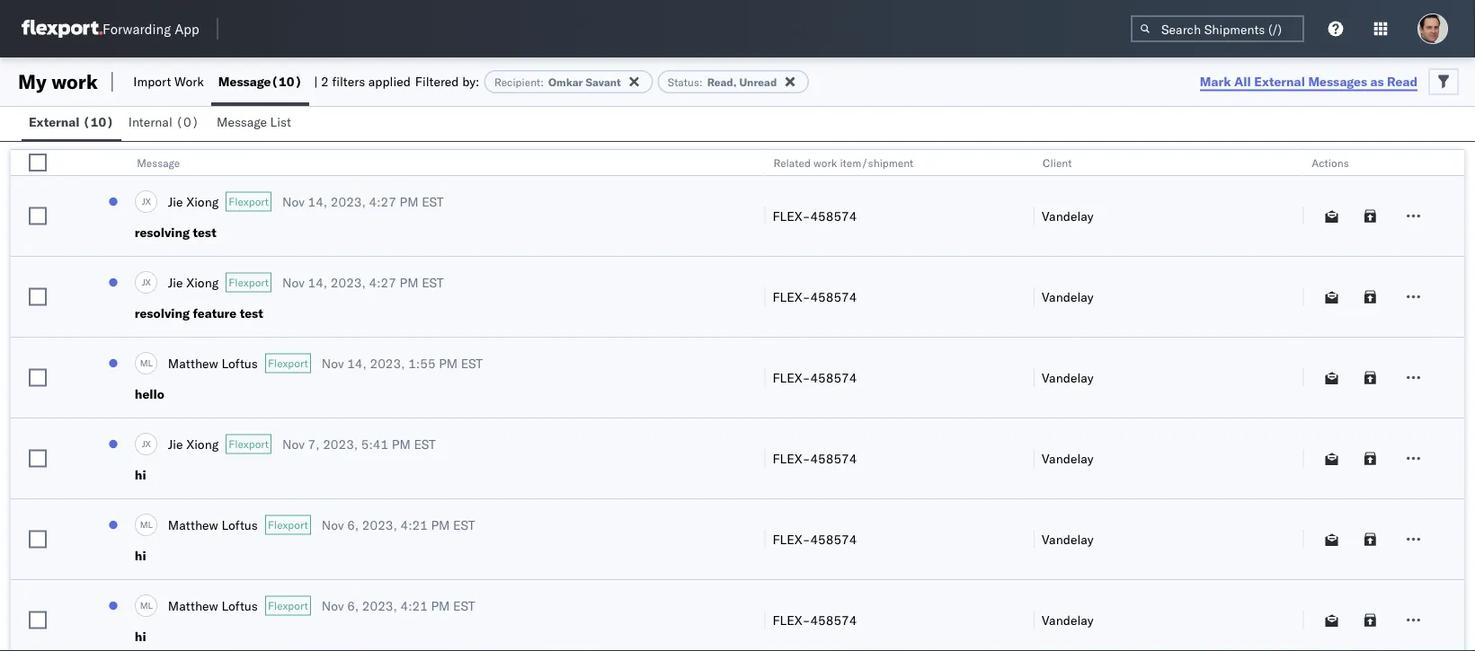 Task type: vqa. For each thing, say whether or not it's contained in the screenshot.


Task type: locate. For each thing, give the bounding box(es) containing it.
work
[[51, 69, 98, 94], [814, 156, 837, 169]]

4:27 for test
[[369, 275, 396, 290]]

est
[[422, 194, 444, 209], [422, 275, 444, 290], [461, 355, 483, 371], [414, 436, 436, 452], [453, 517, 475, 533], [453, 598, 475, 614]]

3 vandelay from the top
[[1042, 370, 1094, 386]]

2 vertical spatial jie xiong
[[168, 436, 219, 452]]

external
[[1254, 73, 1305, 89], [29, 114, 80, 130]]

message for (10)
[[218, 74, 271, 89]]

4:21
[[400, 517, 428, 533], [400, 598, 428, 614]]

0 vertical spatial j
[[142, 196, 145, 207]]

all
[[1234, 73, 1251, 89]]

: left omkar
[[540, 75, 544, 89]]

j down "hello"
[[142, 438, 145, 450]]

messages
[[1308, 73, 1367, 89]]

0 vertical spatial work
[[51, 69, 98, 94]]

x for test
[[145, 196, 151, 207]]

external (10)
[[29, 114, 114, 130]]

(10)
[[271, 74, 302, 89], [83, 114, 114, 130]]

3 jie xiong from the top
[[168, 436, 219, 452]]

3 matthew loftus from the top
[[168, 598, 258, 614]]

j down resolving test
[[142, 277, 145, 288]]

import
[[133, 74, 171, 89]]

1 vertical spatial xiong
[[186, 275, 219, 290]]

1 vertical spatial 4:27
[[369, 275, 396, 290]]

1 horizontal spatial (10)
[[271, 74, 302, 89]]

1 vertical spatial j
[[142, 277, 145, 288]]

vandelay
[[1042, 208, 1094, 224], [1042, 289, 1094, 305], [1042, 370, 1094, 386], [1042, 451, 1094, 467], [1042, 532, 1094, 547], [1042, 613, 1094, 628]]

1 jie xiong from the top
[[168, 194, 219, 209]]

1 horizontal spatial :
[[699, 75, 703, 89]]

message inside button
[[217, 114, 267, 130]]

0 vertical spatial m
[[140, 358, 148, 369]]

0 horizontal spatial :
[[540, 75, 544, 89]]

j
[[142, 196, 145, 207], [142, 277, 145, 288], [142, 438, 145, 450]]

0 vertical spatial 4:27
[[369, 194, 396, 209]]

1 4:21 from the top
[[400, 517, 428, 533]]

test right feature
[[240, 306, 263, 321]]

(10) left |
[[271, 74, 302, 89]]

1 vertical spatial work
[[814, 156, 837, 169]]

5 flex- from the top
[[773, 532, 810, 547]]

0 vertical spatial external
[[1254, 73, 1305, 89]]

message up the 'message list'
[[218, 74, 271, 89]]

0 vertical spatial l
[[148, 358, 153, 369]]

2 m from the top
[[140, 519, 148, 531]]

1 horizontal spatial external
[[1254, 73, 1305, 89]]

2 x from the top
[[145, 277, 151, 288]]

5 flex- 458574 from the top
[[773, 532, 857, 547]]

j for test
[[142, 196, 145, 207]]

m
[[140, 358, 148, 369], [140, 519, 148, 531], [140, 600, 148, 611]]

applied
[[368, 74, 411, 89]]

14, for test
[[308, 275, 327, 290]]

458574
[[810, 208, 857, 224], [810, 289, 857, 305], [810, 370, 857, 386], [810, 451, 857, 467], [810, 532, 857, 547], [810, 613, 857, 628]]

flex- 458574
[[773, 208, 857, 224], [773, 289, 857, 305], [773, 370, 857, 386], [773, 451, 857, 467], [773, 532, 857, 547], [773, 613, 857, 628]]

1 vertical spatial (10)
[[83, 114, 114, 130]]

1 vertical spatial j x
[[142, 277, 151, 288]]

2 jie from the top
[[168, 275, 183, 290]]

0 vertical spatial 14,
[[308, 194, 327, 209]]

l
[[148, 358, 153, 369], [148, 519, 153, 531], [148, 600, 153, 611]]

m l
[[140, 358, 153, 369], [140, 519, 153, 531], [140, 600, 153, 611]]

actions
[[1312, 156, 1349, 169]]

0 horizontal spatial (10)
[[83, 114, 114, 130]]

6 458574 from the top
[[810, 613, 857, 628]]

2 flex- from the top
[[773, 289, 810, 305]]

1 vertical spatial 4:21
[[400, 598, 428, 614]]

0 vertical spatial matthew loftus
[[168, 355, 258, 371]]

3 loftus from the top
[[221, 598, 258, 614]]

resolving feature test
[[135, 306, 263, 321]]

resolving test
[[135, 225, 216, 240]]

jie
[[168, 194, 183, 209], [168, 275, 183, 290], [168, 436, 183, 452]]

test up resolving feature test
[[193, 225, 216, 240]]

5:41
[[361, 436, 389, 452]]

0 vertical spatial jie
[[168, 194, 183, 209]]

2 xiong from the top
[[186, 275, 219, 290]]

1 vertical spatial message
[[217, 114, 267, 130]]

1 horizontal spatial test
[[240, 306, 263, 321]]

2 : from the left
[[699, 75, 703, 89]]

j x down resolving test
[[142, 277, 151, 288]]

7,
[[308, 436, 320, 452]]

0 vertical spatial 4:21
[[400, 517, 428, 533]]

0 vertical spatial (10)
[[271, 74, 302, 89]]

(10) inside button
[[83, 114, 114, 130]]

resolving
[[135, 225, 190, 240], [135, 306, 190, 321]]

resolving for resolving test
[[135, 225, 190, 240]]

1 resize handle column header from the left
[[70, 150, 92, 652]]

1 j from the top
[[142, 196, 145, 207]]

1 vertical spatial 6,
[[347, 598, 359, 614]]

0 vertical spatial test
[[193, 225, 216, 240]]

loftus
[[221, 355, 258, 371], [221, 517, 258, 533], [221, 598, 258, 614]]

5 resize handle column header from the left
[[1443, 150, 1464, 652]]

(10) left internal
[[83, 114, 114, 130]]

3 flex- from the top
[[773, 370, 810, 386]]

: for recipient
[[540, 75, 544, 89]]

1 458574 from the top
[[810, 208, 857, 224]]

3 j x from the top
[[142, 438, 151, 450]]

: left read,
[[699, 75, 703, 89]]

2023,
[[331, 194, 366, 209], [331, 275, 366, 290], [370, 355, 405, 371], [323, 436, 358, 452], [362, 517, 397, 533], [362, 598, 397, 614]]

external right all
[[1254, 73, 1305, 89]]

1 vertical spatial jie xiong
[[168, 275, 219, 290]]

0 vertical spatial hi
[[135, 467, 146, 483]]

resolving up resolving feature test
[[135, 225, 190, 240]]

j x up resolving test
[[142, 196, 151, 207]]

1 : from the left
[[540, 75, 544, 89]]

1 vertical spatial loftus
[[221, 517, 258, 533]]

0 vertical spatial xiong
[[186, 194, 219, 209]]

2 vertical spatial x
[[145, 438, 151, 450]]

xiong
[[186, 194, 219, 209], [186, 275, 219, 290], [186, 436, 219, 452]]

resize handle column header for message
[[743, 150, 764, 652]]

1 vertical spatial test
[[240, 306, 263, 321]]

None checkbox
[[29, 154, 47, 172], [29, 207, 47, 225], [29, 288, 47, 306], [29, 450, 47, 468], [29, 531, 47, 549], [29, 612, 47, 630], [29, 154, 47, 172], [29, 207, 47, 225], [29, 288, 47, 306], [29, 450, 47, 468], [29, 531, 47, 549], [29, 612, 47, 630]]

j up resolving test
[[142, 196, 145, 207]]

3 m from the top
[[140, 600, 148, 611]]

1 vertical spatial jie
[[168, 275, 183, 290]]

2 j from the top
[[142, 277, 145, 288]]

6 flex- 458574 from the top
[[773, 613, 857, 628]]

1 loftus from the top
[[221, 355, 258, 371]]

1 m l from the top
[[140, 358, 153, 369]]

0 horizontal spatial test
[[193, 225, 216, 240]]

1 xiong from the top
[[186, 194, 219, 209]]

message left list
[[217, 114, 267, 130]]

3 m l from the top
[[140, 600, 153, 611]]

0 vertical spatial loftus
[[221, 355, 258, 371]]

0 vertical spatial m l
[[140, 358, 153, 369]]

1 vertical spatial nov 6, 2023, 4:21 pm est
[[322, 598, 475, 614]]

2 vertical spatial m l
[[140, 600, 153, 611]]

2 nov 14, 2023, 4:27 pm est from the top
[[282, 275, 444, 290]]

3 458574 from the top
[[810, 370, 857, 386]]

2 vertical spatial j x
[[142, 438, 151, 450]]

0 vertical spatial resolving
[[135, 225, 190, 240]]

1 x from the top
[[145, 196, 151, 207]]

related
[[773, 156, 811, 169]]

1 vertical spatial hi
[[135, 548, 146, 564]]

nov 6, 2023, 4:21 pm est
[[322, 517, 475, 533], [322, 598, 475, 614]]

2 j x from the top
[[142, 277, 151, 288]]

message list button
[[209, 106, 302, 141]]

1 nov 14, 2023, 4:27 pm est from the top
[[282, 194, 444, 209]]

1 hi from the top
[[135, 467, 146, 483]]

work up external (10) at left
[[51, 69, 98, 94]]

6,
[[347, 517, 359, 533], [347, 598, 359, 614]]

6 flex- from the top
[[773, 613, 810, 628]]

1 vertical spatial l
[[148, 519, 153, 531]]

x down resolving test
[[145, 277, 151, 288]]

flexport
[[229, 195, 269, 209], [229, 276, 269, 289], [268, 357, 308, 370], [229, 438, 269, 451], [268, 519, 308, 532], [268, 600, 308, 613]]

3 jie from the top
[[168, 436, 183, 452]]

hi
[[135, 467, 146, 483], [135, 548, 146, 564], [135, 629, 146, 645]]

resize handle column header
[[70, 150, 92, 652], [743, 150, 764, 652], [1012, 150, 1034, 652], [1281, 150, 1303, 652], [1443, 150, 1464, 652]]

2 6, from the top
[[347, 598, 359, 614]]

3 matthew from the top
[[168, 598, 218, 614]]

2 loftus from the top
[[221, 517, 258, 533]]

resize handle column header for client
[[1281, 150, 1303, 652]]

0 vertical spatial nov 14, 2023, 4:27 pm est
[[282, 194, 444, 209]]

1 vertical spatial m l
[[140, 519, 153, 531]]

3 x from the top
[[145, 438, 151, 450]]

x
[[145, 196, 151, 207], [145, 277, 151, 288], [145, 438, 151, 450]]

1 resolving from the top
[[135, 225, 190, 240]]

2 vertical spatial matthew
[[168, 598, 218, 614]]

2 resize handle column header from the left
[[743, 150, 764, 652]]

resize handle column header for actions
[[1443, 150, 1464, 652]]

my
[[18, 69, 47, 94]]

0 horizontal spatial work
[[51, 69, 98, 94]]

3 l from the top
[[148, 600, 153, 611]]

hello
[[135, 387, 164, 402]]

1 jie from the top
[[168, 194, 183, 209]]

:
[[540, 75, 544, 89], [699, 75, 703, 89]]

5 458574 from the top
[[810, 532, 857, 547]]

work right the related
[[814, 156, 837, 169]]

x for feature
[[145, 277, 151, 288]]

5 vandelay from the top
[[1042, 532, 1094, 547]]

2 jie xiong from the top
[[168, 275, 219, 290]]

nov 14, 2023, 4:27 pm est
[[282, 194, 444, 209], [282, 275, 444, 290]]

None checkbox
[[29, 369, 47, 387]]

my work
[[18, 69, 98, 94]]

x down "hello"
[[145, 438, 151, 450]]

2 4:27 from the top
[[369, 275, 396, 290]]

1 vertical spatial matthew
[[168, 517, 218, 533]]

2 vertical spatial m
[[140, 600, 148, 611]]

1 vertical spatial matthew loftus
[[168, 517, 258, 533]]

2 vertical spatial jie
[[168, 436, 183, 452]]

1 vertical spatial nov 14, 2023, 4:27 pm est
[[282, 275, 444, 290]]

0 vertical spatial jie xiong
[[168, 194, 219, 209]]

1 horizontal spatial work
[[814, 156, 837, 169]]

0 vertical spatial nov 6, 2023, 4:21 pm est
[[322, 517, 475, 533]]

14,
[[308, 194, 327, 209], [308, 275, 327, 290], [347, 355, 367, 371]]

x up resolving test
[[145, 196, 151, 207]]

2 m l from the top
[[140, 519, 153, 531]]

1 vertical spatial external
[[29, 114, 80, 130]]

matthew loftus
[[168, 355, 258, 371], [168, 517, 258, 533], [168, 598, 258, 614]]

1 vertical spatial x
[[145, 277, 151, 288]]

work for related
[[814, 156, 837, 169]]

message
[[218, 74, 271, 89], [217, 114, 267, 130], [136, 156, 180, 169]]

2 vertical spatial hi
[[135, 629, 146, 645]]

3 resize handle column header from the left
[[1012, 150, 1034, 652]]

jie xiong
[[168, 194, 219, 209], [168, 275, 219, 290], [168, 436, 219, 452]]

matthew
[[168, 355, 218, 371], [168, 517, 218, 533], [168, 598, 218, 614]]

0 vertical spatial x
[[145, 196, 151, 207]]

3 j from the top
[[142, 438, 145, 450]]

message (10)
[[218, 74, 302, 89]]

0 vertical spatial message
[[218, 74, 271, 89]]

0 vertical spatial matthew
[[168, 355, 218, 371]]

2 vertical spatial loftus
[[221, 598, 258, 614]]

by:
[[462, 74, 479, 89]]

message down "internal (0)" "button"
[[136, 156, 180, 169]]

1 4:27 from the top
[[369, 194, 396, 209]]

2 matthew loftus from the top
[[168, 517, 258, 533]]

mark
[[1200, 73, 1231, 89]]

1 vertical spatial m
[[140, 519, 148, 531]]

|
[[314, 74, 318, 89]]

1 6, from the top
[[347, 517, 359, 533]]

flex-
[[773, 208, 810, 224], [773, 289, 810, 305], [773, 370, 810, 386], [773, 451, 810, 467], [773, 532, 810, 547], [773, 613, 810, 628]]

2 resolving from the top
[[135, 306, 190, 321]]

1 m from the top
[[140, 358, 148, 369]]

2 vertical spatial matthew loftus
[[168, 598, 258, 614]]

xiong for feature
[[186, 275, 219, 290]]

1 vertical spatial resolving
[[135, 306, 190, 321]]

0 vertical spatial j x
[[142, 196, 151, 207]]

1 j x from the top
[[142, 196, 151, 207]]

4:27
[[369, 194, 396, 209], [369, 275, 396, 290]]

1 vertical spatial 14,
[[308, 275, 327, 290]]

nov
[[282, 194, 305, 209], [282, 275, 305, 290], [322, 355, 344, 371], [282, 436, 305, 452], [322, 517, 344, 533], [322, 598, 344, 614]]

status
[[668, 75, 699, 89]]

2 vertical spatial xiong
[[186, 436, 219, 452]]

2 vertical spatial j
[[142, 438, 145, 450]]

resolving left feature
[[135, 306, 190, 321]]

4 resize handle column header from the left
[[1281, 150, 1303, 652]]

jie xiong for feature
[[168, 275, 219, 290]]

0 vertical spatial 6,
[[347, 517, 359, 533]]

as
[[1370, 73, 1384, 89]]

2 vandelay from the top
[[1042, 289, 1094, 305]]

j x down "hello"
[[142, 438, 151, 450]]

pm
[[400, 194, 418, 209], [400, 275, 418, 290], [439, 355, 458, 371], [392, 436, 411, 452], [431, 517, 450, 533], [431, 598, 450, 614]]

external down my work on the left
[[29, 114, 80, 130]]

message for list
[[217, 114, 267, 130]]

3 xiong from the top
[[186, 436, 219, 452]]

0 horizontal spatial external
[[29, 114, 80, 130]]

2 vertical spatial l
[[148, 600, 153, 611]]

j x
[[142, 196, 151, 207], [142, 277, 151, 288], [142, 438, 151, 450]]

test
[[193, 225, 216, 240], [240, 306, 263, 321]]



Task type: describe. For each thing, give the bounding box(es) containing it.
1 flex- from the top
[[773, 208, 810, 224]]

4 458574 from the top
[[810, 451, 857, 467]]

2 flex- 458574 from the top
[[773, 289, 857, 305]]

read
[[1387, 73, 1417, 89]]

nov 14, 2023, 1:55 pm est
[[322, 355, 483, 371]]

client
[[1043, 156, 1072, 169]]

external inside button
[[29, 114, 80, 130]]

2 nov 6, 2023, 4:21 pm est from the top
[[322, 598, 475, 614]]

3 flex- 458574 from the top
[[773, 370, 857, 386]]

(0)
[[176, 114, 199, 130]]

import work
[[133, 74, 204, 89]]

message list
[[217, 114, 291, 130]]

work for my
[[51, 69, 98, 94]]

j for feature
[[142, 277, 145, 288]]

nov 14, 2023, 4:27 pm est for resolving test
[[282, 194, 444, 209]]

read,
[[707, 75, 737, 89]]

2 matthew from the top
[[168, 517, 218, 533]]

feature
[[193, 306, 237, 321]]

internal (0)
[[128, 114, 199, 130]]

forwarding app
[[102, 20, 199, 37]]

2 4:21 from the top
[[400, 598, 428, 614]]

2 l from the top
[[148, 519, 153, 531]]

jie for feature
[[168, 275, 183, 290]]

external (10) button
[[22, 106, 121, 141]]

internal (0) button
[[121, 106, 209, 141]]

jie xiong for test
[[168, 194, 219, 209]]

2 vertical spatial message
[[136, 156, 180, 169]]

nov 14, 2023, 4:27 pm est for test
[[282, 275, 444, 290]]

forwarding app link
[[22, 20, 199, 38]]

j x for test
[[142, 196, 151, 207]]

import work button
[[126, 58, 211, 106]]

related work item/shipment
[[773, 156, 914, 169]]

14, for resolving test
[[308, 194, 327, 209]]

1 l from the top
[[148, 358, 153, 369]]

2
[[321, 74, 329, 89]]

work
[[174, 74, 204, 89]]

4:27 for resolving test
[[369, 194, 396, 209]]

recipient : omkar savant
[[494, 75, 621, 89]]

jie for test
[[168, 194, 183, 209]]

app
[[175, 20, 199, 37]]

resolving for resolving feature test
[[135, 306, 190, 321]]

nov 7, 2023, 5:41 pm est
[[282, 436, 436, 452]]

4 flex- from the top
[[773, 451, 810, 467]]

xiong for test
[[186, 194, 219, 209]]

mark all external messages as read
[[1200, 73, 1417, 89]]

4 flex- 458574 from the top
[[773, 451, 857, 467]]

6 vandelay from the top
[[1042, 613, 1094, 628]]

3 hi from the top
[[135, 629, 146, 645]]

1 flex- 458574 from the top
[[773, 208, 857, 224]]

(10) for external (10)
[[83, 114, 114, 130]]

flexport. image
[[22, 20, 102, 38]]

(10) for message (10)
[[271, 74, 302, 89]]

1 matthew from the top
[[168, 355, 218, 371]]

recipient
[[494, 75, 540, 89]]

filtered
[[415, 74, 459, 89]]

omkar
[[548, 75, 583, 89]]

1 nov 6, 2023, 4:21 pm est from the top
[[322, 517, 475, 533]]

j x for feature
[[142, 277, 151, 288]]

: for status
[[699, 75, 703, 89]]

1:55
[[408, 355, 436, 371]]

4 vandelay from the top
[[1042, 451, 1094, 467]]

internal
[[128, 114, 172, 130]]

Search Shipments (/) text field
[[1131, 15, 1304, 42]]

list
[[270, 114, 291, 130]]

2 hi from the top
[[135, 548, 146, 564]]

savant
[[586, 75, 621, 89]]

forwarding
[[102, 20, 171, 37]]

| 2 filters applied filtered by:
[[314, 74, 479, 89]]

item/shipment
[[840, 156, 914, 169]]

filters
[[332, 74, 365, 89]]

1 matthew loftus from the top
[[168, 355, 258, 371]]

2 vertical spatial 14,
[[347, 355, 367, 371]]

1 vandelay from the top
[[1042, 208, 1094, 224]]

2 458574 from the top
[[810, 289, 857, 305]]

unread
[[739, 75, 777, 89]]

resize handle column header for related work item/shipment
[[1012, 150, 1034, 652]]

status : read, unread
[[668, 75, 777, 89]]



